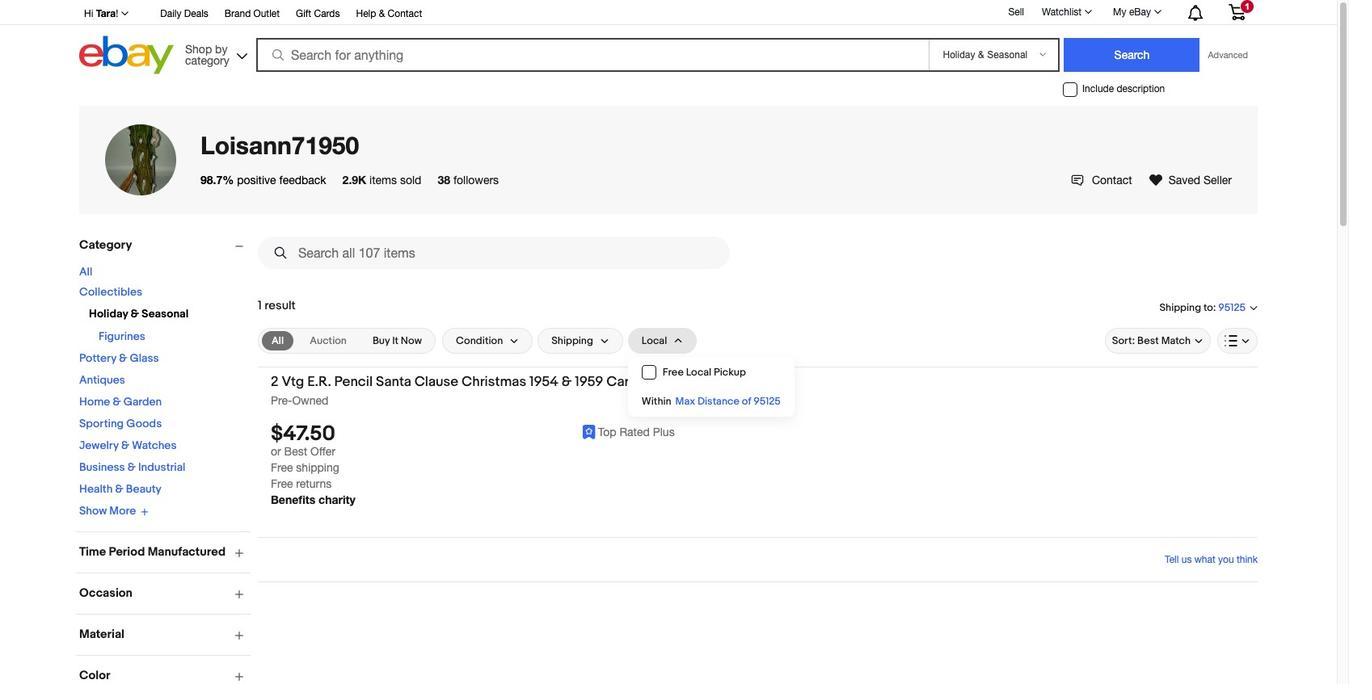 Task type: locate. For each thing, give the bounding box(es) containing it.
health
[[79, 483, 113, 496]]

within max distance of 95125
[[642, 395, 781, 408]]

& left glass
[[119, 352, 127, 365]]

all down the '1 result'
[[272, 335, 284, 348]]

1 vertical spatial local
[[686, 366, 712, 379]]

1 vertical spatial 95125
[[754, 395, 781, 408]]

contact
[[388, 8, 422, 19], [1092, 174, 1132, 187]]

0 vertical spatial all
[[79, 265, 93, 279]]

shop by category banner
[[75, 0, 1258, 78]]

1 horizontal spatial 1
[[1245, 2, 1250, 11]]

2 vertical spatial free
[[271, 478, 293, 491]]

description
[[1117, 83, 1165, 95]]

best right sort:
[[1137, 335, 1159, 348]]

best right or
[[284, 446, 307, 459]]

local up 2 vtg e.r. pencil santa clause christmas 1954 & 1959 carved resin wood unknown link
[[642, 335, 667, 348]]

0 vertical spatial contact
[[388, 8, 422, 19]]

local inside dropdown button
[[642, 335, 667, 348]]

0 vertical spatial all link
[[79, 265, 93, 279]]

$47.50 main content
[[258, 230, 1258, 596]]

pre-
[[271, 394, 292, 407]]

0 vertical spatial 95125
[[1219, 302, 1246, 315]]

tell
[[1165, 555, 1179, 566]]

saved
[[1169, 174, 1201, 187]]

watchlist link
[[1033, 2, 1099, 22]]

top rated plus
[[598, 426, 675, 439]]

hi tara !
[[84, 7, 118, 19]]

all link down the '1 result'
[[262, 331, 294, 351]]

beauty
[[126, 483, 162, 496]]

material
[[79, 627, 124, 642]]

1 vertical spatial shipping
[[552, 335, 593, 348]]

0 horizontal spatial all
[[79, 265, 93, 279]]

cards
[[314, 8, 340, 19]]

free up benefits
[[271, 478, 293, 491]]

1 horizontal spatial shipping
[[1160, 301, 1201, 314]]

1 horizontal spatial all link
[[262, 331, 294, 351]]

95125 down unknown
[[754, 395, 781, 408]]

2 vtg e.r. pencil santa clause christmas 1954 & 1959 carved resin wood unknown link
[[271, 374, 1051, 394]]

goods
[[126, 417, 162, 431]]

pottery
[[79, 352, 116, 365]]

top
[[598, 426, 616, 439]]

items
[[369, 174, 397, 187]]

98.7% positive feedback
[[200, 173, 326, 187]]

0 horizontal spatial 1
[[258, 298, 262, 314]]

listing options selector. list view selected. image
[[1225, 335, 1251, 348]]

it
[[392, 335, 398, 348]]

0 vertical spatial 1
[[1245, 2, 1250, 11]]

home & garden link
[[79, 395, 162, 409]]

1 horizontal spatial 95125
[[1219, 302, 1246, 315]]

98.7%
[[200, 173, 234, 187]]

vtg
[[282, 374, 304, 390]]

tell us what you think link
[[1165, 555, 1258, 566]]

95125
[[1219, 302, 1246, 315], [754, 395, 781, 408]]

sort: best match
[[1112, 335, 1191, 348]]

best inside or best offer free shipping free returns benefits charity
[[284, 446, 307, 459]]

1 vertical spatial all link
[[262, 331, 294, 351]]

brand outlet link
[[225, 6, 280, 23]]

sort:
[[1112, 335, 1135, 348]]

returns
[[296, 478, 332, 491]]

condition
[[456, 335, 503, 348]]

1 vertical spatial all
[[272, 335, 284, 348]]

best inside dropdown button
[[1137, 335, 1159, 348]]

& up figurines link
[[130, 307, 139, 321]]

& right 'help'
[[379, 8, 385, 19]]

contact right 'help'
[[388, 8, 422, 19]]

0 vertical spatial shipping
[[1160, 301, 1201, 314]]

result
[[264, 298, 296, 314]]

industrial
[[138, 461, 185, 475]]

2.9k items sold
[[342, 173, 422, 187]]

seasonal
[[141, 307, 189, 321]]

all up collectibles
[[79, 265, 93, 279]]

best for or best offer free shipping free returns benefits charity
[[284, 446, 307, 459]]

shipping left to
[[1160, 301, 1201, 314]]

2 vtg e.r. pencil santa clause christmas 1954 & 1959 carved resin wood unknown heading
[[271, 374, 793, 390]]

contact left the saved
[[1092, 174, 1132, 187]]

shop by category button
[[178, 36, 251, 71]]

0 horizontal spatial local
[[642, 335, 667, 348]]

pencil
[[334, 374, 373, 390]]

category button
[[79, 238, 251, 253]]

shop by category
[[185, 42, 229, 67]]

0 vertical spatial best
[[1137, 335, 1159, 348]]

business & industrial link
[[79, 461, 185, 475]]

help
[[356, 8, 376, 19]]

christmas
[[462, 374, 526, 390]]

sporting goods link
[[79, 417, 162, 431]]

1 inside "account" navigation
[[1245, 2, 1250, 11]]

shipping inside shipping to : 95125
[[1160, 301, 1201, 314]]

outlet
[[253, 8, 280, 19]]

feedback
[[279, 174, 326, 187]]

daily deals
[[160, 8, 208, 19]]

38
[[438, 173, 450, 187]]

1 vertical spatial contact
[[1092, 174, 1132, 187]]

0 horizontal spatial contact
[[388, 8, 422, 19]]

help & contact
[[356, 8, 422, 19]]

category
[[79, 238, 132, 253]]

free down or
[[271, 462, 293, 475]]

shipping inside dropdown button
[[552, 335, 593, 348]]

advanced link
[[1200, 39, 1256, 71]]

tell us what you think
[[1165, 555, 1258, 566]]

resin
[[656, 374, 691, 390]]

all link up collectibles
[[79, 265, 93, 279]]

max
[[676, 395, 695, 408]]

1 for 1
[[1245, 2, 1250, 11]]

1 horizontal spatial local
[[686, 366, 712, 379]]

1959
[[575, 374, 603, 390]]

shipping for shipping
[[552, 335, 593, 348]]

to
[[1204, 301, 1213, 314]]

2 vtg e.r. pencil santa clause christmas 1954 & 1959 carved resin wood unknown pre-owned
[[271, 374, 793, 407]]

0 horizontal spatial best
[[284, 446, 307, 459]]

1 horizontal spatial all
[[272, 335, 284, 348]]

santa
[[376, 374, 411, 390]]

tara
[[96, 7, 116, 19]]

1 inside $47.50 main content
[[258, 298, 262, 314]]

condition button
[[442, 328, 533, 354]]

& up more
[[115, 483, 123, 496]]

&
[[379, 8, 385, 19], [130, 307, 139, 321], [119, 352, 127, 365], [562, 374, 572, 390], [113, 395, 121, 409], [121, 439, 129, 453], [128, 461, 136, 475], [115, 483, 123, 496]]

loisann71950
[[200, 131, 359, 160]]

local left pickup
[[686, 366, 712, 379]]

local button
[[628, 328, 697, 354]]

1 vertical spatial 1
[[258, 298, 262, 314]]

watches
[[132, 439, 177, 453]]

Search for anything text field
[[259, 40, 926, 70]]

account navigation
[[75, 0, 1258, 25]]

& down jewelry & watches link
[[128, 461, 136, 475]]

category
[[185, 54, 229, 67]]

:
[[1213, 301, 1216, 314]]

include
[[1082, 83, 1114, 95]]

daily
[[160, 8, 181, 19]]

best
[[1137, 335, 1159, 348], [284, 446, 307, 459]]

clause
[[414, 374, 459, 390]]

1 horizontal spatial best
[[1137, 335, 1159, 348]]

charity
[[319, 493, 355, 507]]

free up max at the bottom right of the page
[[663, 366, 684, 379]]

& left 1959
[[562, 374, 572, 390]]

95125 inside shipping to : 95125
[[1219, 302, 1246, 315]]

shipping for shipping to : 95125
[[1160, 301, 1201, 314]]

my
[[1113, 6, 1127, 18]]

sporting
[[79, 417, 124, 431]]

all
[[79, 265, 93, 279], [272, 335, 284, 348]]

1 up advanced 'link'
[[1245, 2, 1250, 11]]

All selected text field
[[272, 334, 284, 348]]

1 left result
[[258, 298, 262, 314]]

shipping up 1959
[[552, 335, 593, 348]]

us
[[1182, 555, 1192, 566]]

my ebay
[[1113, 6, 1151, 18]]

None submit
[[1064, 38, 1200, 72]]

95125 right :
[[1219, 302, 1246, 315]]

buy it now
[[373, 335, 422, 348]]

0 vertical spatial local
[[642, 335, 667, 348]]

0 horizontal spatial shipping
[[552, 335, 593, 348]]

1 vertical spatial best
[[284, 446, 307, 459]]

1 link
[[1219, 0, 1255, 23]]



Task type: describe. For each thing, give the bounding box(es) containing it.
2
[[271, 374, 279, 390]]

more
[[109, 505, 136, 518]]

deals
[[184, 8, 208, 19]]

watchlist
[[1042, 6, 1082, 18]]

what
[[1195, 555, 1216, 566]]

show more button
[[79, 504, 149, 519]]

1 vertical spatial free
[[271, 462, 293, 475]]

gift cards
[[296, 8, 340, 19]]

figurines link
[[99, 330, 145, 344]]

1954
[[529, 374, 559, 390]]

holiday & seasonal
[[89, 307, 189, 321]]

collectibles link
[[79, 285, 142, 299]]

$47.50
[[271, 422, 335, 447]]

auction link
[[300, 331, 356, 351]]

0 horizontal spatial all link
[[79, 265, 93, 279]]

hi
[[84, 8, 93, 19]]

1 horizontal spatial contact
[[1092, 174, 1132, 187]]

rated
[[620, 426, 650, 439]]

home
[[79, 395, 110, 409]]

you
[[1218, 555, 1234, 566]]

top rated plus image
[[583, 425, 596, 439]]

color button
[[79, 668, 251, 683]]

contact inside 'link'
[[388, 8, 422, 19]]

occasion button
[[79, 586, 251, 601]]

pickup
[[714, 366, 746, 379]]

sell link
[[1001, 6, 1031, 17]]

shipping button
[[538, 328, 623, 354]]

now
[[401, 335, 422, 348]]

time
[[79, 544, 106, 560]]

of
[[742, 395, 751, 408]]

0 horizontal spatial 95125
[[754, 395, 781, 408]]

e.r.
[[307, 374, 331, 390]]

& right home on the bottom left of page
[[113, 395, 121, 409]]

plus
[[653, 426, 675, 439]]

best for sort: best match
[[1137, 335, 1159, 348]]

1 for 1 result
[[258, 298, 262, 314]]

shop
[[185, 42, 212, 55]]

think
[[1237, 555, 1258, 566]]

brand
[[225, 8, 251, 19]]

& inside 2 vtg e.r. pencil santa clause christmas 1954 & 1959 carved resin wood unknown pre-owned
[[562, 374, 572, 390]]

help & contact link
[[356, 6, 422, 23]]

jewelry & watches link
[[79, 439, 177, 453]]

manufactured
[[148, 544, 226, 560]]

my ebay link
[[1104, 2, 1169, 22]]

gift
[[296, 8, 311, 19]]

none submit inside shop by category 'banner'
[[1064, 38, 1200, 72]]

positive
[[237, 174, 276, 187]]

free local pickup link
[[629, 358, 794, 387]]

material button
[[79, 627, 251, 642]]

free local pickup
[[663, 366, 746, 379]]

business
[[79, 461, 125, 475]]

contact link
[[1071, 174, 1132, 187]]

occasion
[[79, 586, 132, 601]]

or best offer free shipping free returns benefits charity
[[271, 446, 355, 507]]

color
[[79, 668, 110, 683]]

buy
[[373, 335, 390, 348]]

gift cards link
[[296, 6, 340, 23]]

figurines
[[99, 330, 145, 344]]

holiday
[[89, 307, 128, 321]]

auction
[[310, 335, 347, 348]]

period
[[109, 544, 145, 560]]

unknown
[[735, 374, 793, 390]]

jewelry
[[79, 439, 119, 453]]

antiques
[[79, 373, 125, 387]]

distance
[[698, 395, 740, 408]]

time period manufactured button
[[79, 544, 251, 560]]

sort: best match button
[[1105, 328, 1211, 354]]

saved seller button
[[1148, 172, 1232, 188]]

Search all 107 items field
[[258, 237, 730, 269]]

loisann71950 image
[[105, 124, 176, 196]]

0 vertical spatial free
[[663, 366, 684, 379]]

collectibles
[[79, 285, 142, 299]]

advanced
[[1208, 50, 1248, 60]]

time period manufactured
[[79, 544, 226, 560]]

include description
[[1082, 83, 1165, 95]]

garden
[[123, 395, 162, 409]]

show
[[79, 505, 107, 518]]

by
[[215, 42, 227, 55]]

or
[[271, 446, 281, 459]]

all inside $47.50 main content
[[272, 335, 284, 348]]

!
[[116, 8, 118, 19]]

& inside 'link'
[[379, 8, 385, 19]]

brand outlet
[[225, 8, 280, 19]]

& down sporting goods link
[[121, 439, 129, 453]]

buy it now link
[[363, 331, 432, 351]]

show more
[[79, 505, 136, 518]]

pottery & glass link
[[79, 352, 159, 365]]

followers
[[453, 174, 499, 187]]



Task type: vqa. For each thing, say whether or not it's contained in the screenshot.
middle update
no



